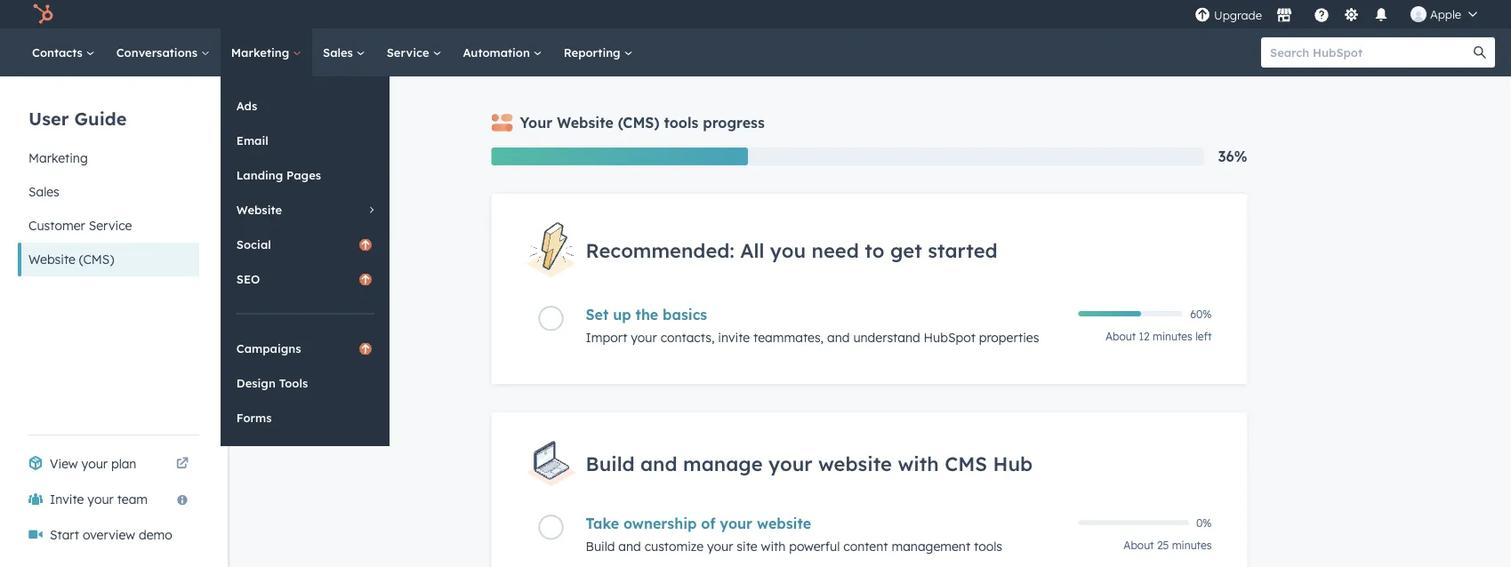 Task type: locate. For each thing, give the bounding box(es) containing it.
reporting
[[564, 45, 624, 60]]

pages
[[287, 168, 321, 182]]

customer
[[28, 218, 85, 234]]

email
[[236, 133, 268, 148]]

overview
[[83, 528, 135, 543]]

cms
[[945, 452, 988, 476]]

team
[[117, 492, 148, 508]]

with inside take ownership of your website build and customize your site with powerful content management tools
[[761, 539, 786, 555]]

about left "25"
[[1124, 539, 1154, 552]]

website for website (cms)
[[28, 252, 76, 267]]

1 horizontal spatial marketing
[[231, 45, 293, 60]]

your down of
[[707, 539, 734, 555]]

1 vertical spatial sales
[[28, 184, 59, 200]]

1 vertical spatial minutes
[[1172, 539, 1212, 552]]

1 vertical spatial marketing
[[28, 150, 88, 166]]

and down set up the basics button
[[827, 330, 850, 346]]

0 horizontal spatial marketing
[[28, 150, 88, 166]]

your up site
[[720, 515, 753, 533]]

0 horizontal spatial website
[[757, 515, 811, 533]]

1 vertical spatial tools
[[974, 539, 1003, 555]]

you
[[770, 238, 806, 262]]

notifications image
[[1374, 8, 1390, 24]]

marketplaces image
[[1277, 8, 1293, 24]]

marketing inside button
[[28, 150, 88, 166]]

minutes for build and manage your website with cms hub
[[1172, 539, 1212, 552]]

menu
[[1193, 0, 1490, 28]]

1 vertical spatial build
[[586, 539, 615, 555]]

about left 12
[[1106, 330, 1136, 344]]

and inside take ownership of your website build and customize your site with powerful content management tools
[[619, 539, 641, 555]]

1 build from the top
[[586, 452, 635, 476]]

0 vertical spatial tools
[[664, 114, 699, 132]]

menu containing apple
[[1193, 0, 1490, 28]]

your
[[631, 330, 657, 346], [769, 452, 813, 476], [81, 456, 108, 472], [87, 492, 114, 508], [720, 515, 753, 533], [707, 539, 734, 555]]

design tools link
[[220, 367, 390, 400]]

1 horizontal spatial website
[[819, 452, 892, 476]]

minutes
[[1153, 330, 1193, 344], [1172, 539, 1212, 552]]

with
[[898, 452, 939, 476], [761, 539, 786, 555]]

understand
[[854, 330, 921, 346]]

your down 'the'
[[631, 330, 657, 346]]

0 vertical spatial marketing
[[231, 45, 293, 60]]

search button
[[1465, 37, 1496, 68]]

1 horizontal spatial with
[[898, 452, 939, 476]]

need
[[812, 238, 859, 262]]

your left plan
[[81, 456, 108, 472]]

link opens in a new window image
[[176, 454, 189, 475]]

your left team
[[87, 492, 114, 508]]

2 vertical spatial and
[[619, 539, 641, 555]]

your
[[520, 114, 553, 132]]

1 horizontal spatial website
[[236, 202, 282, 217]]

and
[[827, 330, 850, 346], [641, 452, 678, 476], [619, 539, 641, 555]]

up
[[613, 306, 631, 324]]

0 horizontal spatial website
[[28, 252, 76, 267]]

sales up "ads" link
[[323, 45, 356, 60]]

recommended:
[[586, 238, 735, 262]]

0 vertical spatial (cms)
[[618, 114, 660, 132]]

service down the sales button
[[89, 218, 132, 234]]

started
[[928, 238, 998, 262]]

manage
[[683, 452, 763, 476]]

0 vertical spatial build
[[586, 452, 635, 476]]

0 vertical spatial minutes
[[1153, 330, 1193, 344]]

sales
[[323, 45, 356, 60], [28, 184, 59, 200]]

set up the basics import your contacts, invite teammates, and understand hubspot properties
[[586, 306, 1039, 346]]

service right sales link
[[387, 45, 433, 60]]

0 horizontal spatial tools
[[664, 114, 699, 132]]

0 vertical spatial about
[[1106, 330, 1136, 344]]

1 vertical spatial website
[[236, 202, 282, 217]]

view your plan
[[50, 456, 136, 472]]

1 vertical spatial and
[[641, 452, 678, 476]]

Search HubSpot search field
[[1262, 37, 1480, 68]]

your inside button
[[87, 492, 114, 508]]

60%
[[1191, 308, 1212, 321]]

minutes down 0%
[[1172, 539, 1212, 552]]

basics
[[663, 306, 707, 324]]

(cms) up your website (cms) tools progress progress bar
[[618, 114, 660, 132]]

1 horizontal spatial (cms)
[[618, 114, 660, 132]]

reporting link
[[553, 28, 644, 77]]

conversations link
[[106, 28, 220, 77]]

service
[[387, 45, 433, 60], [89, 218, 132, 234]]

(cms)
[[618, 114, 660, 132], [79, 252, 114, 267]]

invite your team
[[50, 492, 148, 508]]

0 vertical spatial website
[[819, 452, 892, 476]]

take ownership of your website build and customize your site with powerful content management tools
[[586, 515, 1003, 555]]

your website (cms) tools progress
[[520, 114, 765, 132]]

1 vertical spatial (cms)
[[79, 252, 114, 267]]

1 vertical spatial website
[[757, 515, 811, 533]]

0 horizontal spatial (cms)
[[79, 252, 114, 267]]

tools
[[664, 114, 699, 132], [974, 539, 1003, 555]]

(cms) down "customer service" button
[[79, 252, 114, 267]]

website (cms)
[[28, 252, 114, 267]]

1 horizontal spatial service
[[387, 45, 433, 60]]

with right site
[[761, 539, 786, 555]]

1 horizontal spatial tools
[[974, 539, 1003, 555]]

build down take
[[586, 539, 615, 555]]

0 horizontal spatial sales
[[28, 184, 59, 200]]

about
[[1106, 330, 1136, 344], [1124, 539, 1154, 552]]

website
[[819, 452, 892, 476], [757, 515, 811, 533]]

ownership
[[624, 515, 697, 533]]

and up ownership
[[641, 452, 678, 476]]

1 vertical spatial with
[[761, 539, 786, 555]]

about for build and manage your website with cms hub
[[1124, 539, 1154, 552]]

0 vertical spatial website
[[557, 114, 614, 132]]

0 vertical spatial and
[[827, 330, 850, 346]]

2 vertical spatial website
[[28, 252, 76, 267]]

view your plan link
[[18, 447, 199, 482]]

forms link
[[220, 401, 390, 435]]

(cms) inside website (cms) button
[[79, 252, 114, 267]]

website down landing
[[236, 202, 282, 217]]

hubspot link
[[21, 4, 67, 25]]

with left cms
[[898, 452, 939, 476]]

website
[[557, 114, 614, 132], [236, 202, 282, 217], [28, 252, 76, 267]]

management
[[892, 539, 971, 555]]

1 vertical spatial service
[[89, 218, 132, 234]]

start overview demo link
[[18, 518, 199, 553]]

customize
[[645, 539, 704, 555]]

ads
[[236, 98, 257, 113]]

set
[[586, 306, 609, 324]]

website up take ownership of your website button
[[819, 452, 892, 476]]

marketing down user
[[28, 150, 88, 166]]

0 horizontal spatial with
[[761, 539, 786, 555]]

sales button
[[18, 175, 199, 209]]

website for website link
[[236, 202, 282, 217]]

website down customer
[[28, 252, 76, 267]]

your inside set up the basics import your contacts, invite teammates, and understand hubspot properties
[[631, 330, 657, 346]]

website up the powerful
[[757, 515, 811, 533]]

your right manage
[[769, 452, 813, 476]]

website inside take ownership of your website build and customize your site with powerful content management tools
[[757, 515, 811, 533]]

tools right management
[[974, 539, 1003, 555]]

customer service
[[28, 218, 132, 234]]

user guide
[[28, 107, 127, 129]]

website (cms) button
[[18, 243, 199, 277]]

upgrade image
[[1195, 8, 1211, 24]]

0 horizontal spatial service
[[89, 218, 132, 234]]

1 vertical spatial about
[[1124, 539, 1154, 552]]

minutes right 12
[[1153, 330, 1193, 344]]

sales up customer
[[28, 184, 59, 200]]

marketing up ads
[[231, 45, 293, 60]]

campaigns link
[[220, 332, 390, 366]]

minutes for recommended: all you need to get started
[[1153, 330, 1193, 344]]

build
[[586, 452, 635, 476], [586, 539, 615, 555]]

0 vertical spatial sales
[[323, 45, 356, 60]]

tools left progress
[[664, 114, 699, 132]]

website inside website link
[[236, 202, 282, 217]]

and down take
[[619, 539, 641, 555]]

2 build from the top
[[586, 539, 615, 555]]

build up take
[[586, 452, 635, 476]]

import
[[586, 330, 628, 346]]

website up your website (cms) tools progress progress bar
[[557, 114, 614, 132]]

website inside website (cms) button
[[28, 252, 76, 267]]

apple button
[[1400, 0, 1488, 28]]



Task type: vqa. For each thing, say whether or not it's contained in the screenshot.
On to the right
no



Task type: describe. For each thing, give the bounding box(es) containing it.
guide
[[74, 107, 127, 129]]

campaigns
[[236, 341, 301, 356]]

about 12 minutes left
[[1106, 330, 1212, 344]]

conversations
[[116, 45, 201, 60]]

forms
[[236, 411, 272, 425]]

1 horizontal spatial sales
[[323, 45, 356, 60]]

demo
[[139, 528, 172, 543]]

contacts
[[32, 45, 86, 60]]

start
[[50, 528, 79, 543]]

automation
[[463, 45, 534, 60]]

marketing menu
[[220, 77, 390, 447]]

properties
[[979, 330, 1039, 346]]

build inside take ownership of your website build and customize your site with powerful content management tools
[[586, 539, 615, 555]]

to
[[865, 238, 885, 262]]

set up the basics button
[[586, 306, 1068, 324]]

25
[[1157, 539, 1169, 552]]

12
[[1139, 330, 1150, 344]]

site
[[737, 539, 758, 555]]

the
[[636, 306, 659, 324]]

about 25 minutes
[[1124, 539, 1212, 552]]

search image
[[1474, 46, 1487, 59]]

help image
[[1314, 8, 1330, 24]]

marketing link
[[220, 28, 312, 77]]

user
[[28, 107, 69, 129]]

content
[[844, 539, 888, 555]]

email link
[[220, 124, 390, 157]]

landing pages link
[[220, 158, 390, 192]]

website for manage
[[819, 452, 892, 476]]

seo
[[236, 272, 260, 286]]

link opens in a new window image
[[176, 458, 189, 471]]

tools
[[279, 376, 308, 391]]

start overview demo
[[50, 528, 172, 543]]

customer service button
[[18, 209, 199, 243]]

view
[[50, 456, 78, 472]]

0 vertical spatial service
[[387, 45, 433, 60]]

automation link
[[452, 28, 553, 77]]

bob builder image
[[1411, 6, 1427, 22]]

apple
[[1431, 7, 1462, 21]]

hubspot image
[[32, 4, 53, 25]]

[object object] complete progress bar
[[1079, 312, 1142, 317]]

landing pages
[[236, 168, 321, 182]]

your inside "link"
[[81, 456, 108, 472]]

user guide views element
[[18, 77, 199, 277]]

social link
[[220, 228, 390, 262]]

sales link
[[312, 28, 376, 77]]

tools inside take ownership of your website build and customize your site with powerful content management tools
[[974, 539, 1003, 555]]

all
[[740, 238, 765, 262]]

service inside button
[[89, 218, 132, 234]]

sales inside button
[[28, 184, 59, 200]]

take
[[586, 515, 619, 533]]

website for of
[[757, 515, 811, 533]]

powerful
[[789, 539, 840, 555]]

service link
[[376, 28, 452, 77]]

recommended: all you need to get started
[[586, 238, 998, 262]]

design
[[236, 376, 276, 391]]

of
[[701, 515, 716, 533]]

help button
[[1307, 0, 1337, 28]]

hubspot
[[924, 330, 976, 346]]

contacts,
[[661, 330, 715, 346]]

get
[[891, 238, 922, 262]]

landing
[[236, 168, 283, 182]]

contacts link
[[21, 28, 106, 77]]

hub
[[993, 452, 1033, 476]]

about for recommended: all you need to get started
[[1106, 330, 1136, 344]]

0 vertical spatial with
[[898, 452, 939, 476]]

website link
[[220, 193, 390, 227]]

teammates,
[[754, 330, 824, 346]]

marketing button
[[18, 141, 199, 175]]

notifications button
[[1367, 0, 1397, 28]]

36%
[[1218, 148, 1248, 165]]

settings link
[[1341, 5, 1363, 24]]

plan
[[111, 456, 136, 472]]

0%
[[1197, 516, 1212, 530]]

marketplaces button
[[1266, 0, 1303, 28]]

settings image
[[1344, 8, 1360, 24]]

build and manage your website with cms hub
[[586, 452, 1033, 476]]

ads link
[[220, 89, 390, 123]]

invite
[[718, 330, 750, 346]]

upgrade
[[1214, 8, 1262, 23]]

left
[[1196, 330, 1212, 344]]

your website (cms) tools progress progress bar
[[492, 148, 748, 165]]

progress
[[703, 114, 765, 132]]

take ownership of your website button
[[586, 515, 1068, 533]]

2 horizontal spatial website
[[557, 114, 614, 132]]

invite your team button
[[18, 482, 199, 518]]

seo link
[[220, 262, 390, 296]]

design tools
[[236, 376, 308, 391]]

and inside set up the basics import your contacts, invite teammates, and understand hubspot properties
[[827, 330, 850, 346]]



